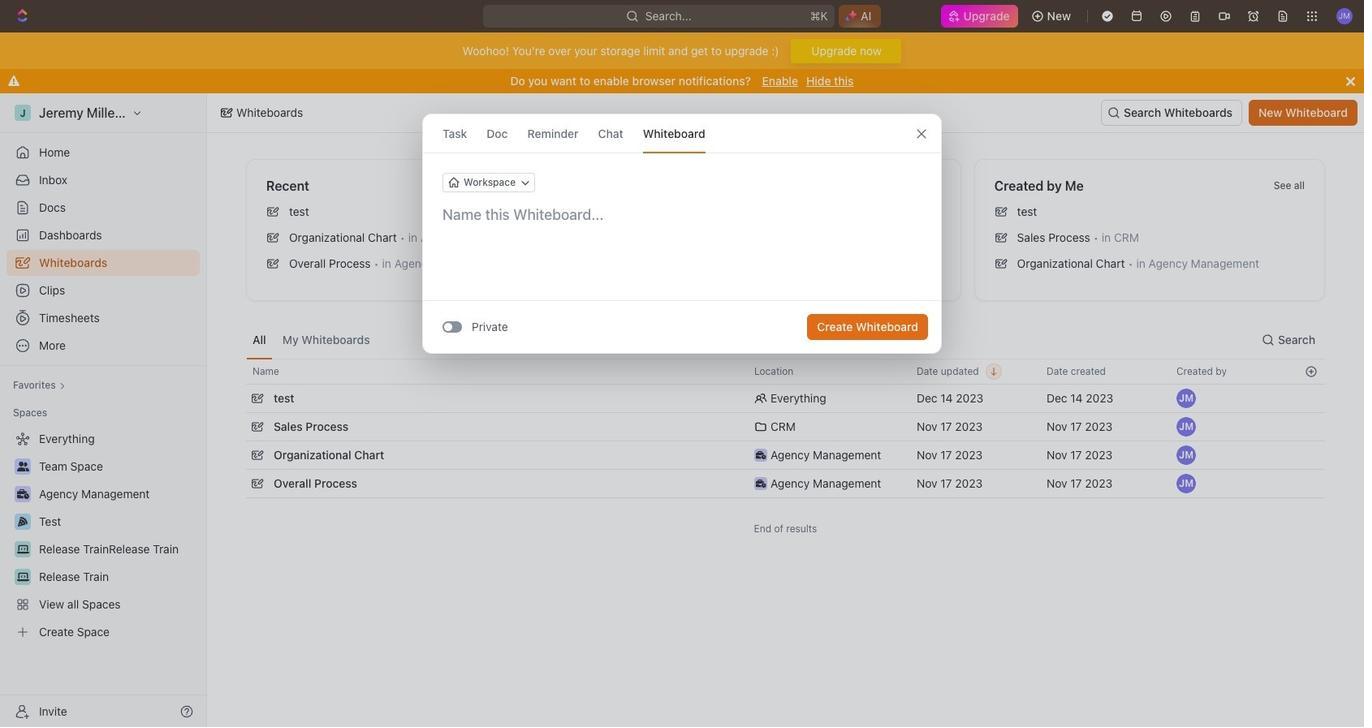 Task type: describe. For each thing, give the bounding box(es) containing it.
1 row from the top
[[246, 359, 1325, 385]]

jeremy miller, , element for 3rd row from the top of the page
[[1177, 417, 1196, 437]]

Name this Whiteboard... field
[[423, 205, 941, 225]]

cell for fourth row
[[1297, 442, 1325, 469]]

5 row from the top
[[246, 468, 1325, 500]]

jeremy miller, , element for second row
[[1177, 389, 1196, 409]]

tree inside sidebar navigation
[[6, 426, 200, 646]]



Task type: locate. For each thing, give the bounding box(es) containing it.
business time image
[[756, 480, 766, 488]]

4 row from the top
[[246, 439, 1325, 472]]

3 row from the top
[[246, 411, 1325, 443]]

dialog
[[422, 114, 942, 354]]

tab list
[[246, 321, 377, 359]]

4 jeremy miller, , element from the top
[[1177, 474, 1196, 494]]

jeremy miller, , element for fourth row
[[1177, 446, 1196, 465]]

2 jeremy miller, , element from the top
[[1177, 417, 1196, 437]]

business time image
[[756, 452, 766, 460]]

cell for second row
[[1297, 385, 1325, 413]]

cell
[[1297, 385, 1325, 413], [1297, 413, 1325, 441], [1297, 442, 1325, 469], [1297, 470, 1325, 498]]

cell for 1st row from the bottom
[[1297, 470, 1325, 498]]

jeremy miller, , element for 1st row from the bottom
[[1177, 474, 1196, 494]]

jeremy miller, , element
[[1177, 389, 1196, 409], [1177, 417, 1196, 437], [1177, 446, 1196, 465], [1177, 474, 1196, 494]]

tree
[[6, 426, 200, 646]]

table
[[246, 359, 1325, 500]]

sidebar navigation
[[0, 93, 207, 728]]

cell for 3rd row from the top of the page
[[1297, 413, 1325, 441]]

4 cell from the top
[[1297, 470, 1325, 498]]

3 jeremy miller, , element from the top
[[1177, 446, 1196, 465]]

3 cell from the top
[[1297, 442, 1325, 469]]

1 cell from the top
[[1297, 385, 1325, 413]]

1 jeremy miller, , element from the top
[[1177, 389, 1196, 409]]

2 cell from the top
[[1297, 413, 1325, 441]]

2 row from the top
[[246, 383, 1325, 415]]

row
[[246, 359, 1325, 385], [246, 383, 1325, 415], [246, 411, 1325, 443], [246, 439, 1325, 472], [246, 468, 1325, 500]]



Task type: vqa. For each thing, say whether or not it's contained in the screenshot.
dialog
yes



